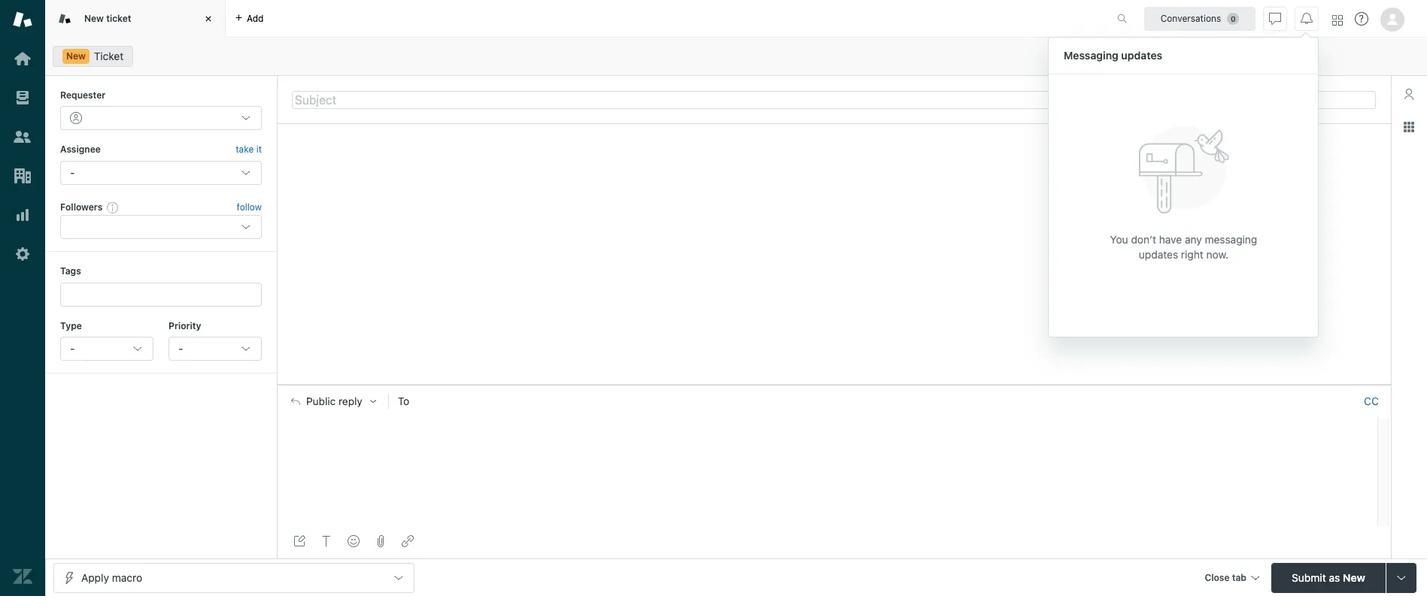Task type: vqa. For each thing, say whether or not it's contained in the screenshot.
Incident
no



Task type: describe. For each thing, give the bounding box(es) containing it.
assignee
[[60, 144, 101, 155]]

don't
[[1131, 233, 1157, 246]]

cc button
[[1364, 395, 1379, 408]]

tab
[[1232, 572, 1247, 584]]

followers element
[[60, 215, 262, 239]]

follow
[[237, 202, 262, 213]]

admin image
[[13, 245, 32, 264]]

updates inside you don't have any messaging updates right now.
[[1139, 248, 1179, 261]]

views image
[[13, 88, 32, 108]]

new for new ticket
[[84, 13, 104, 24]]

minimize composer image
[[828, 379, 840, 391]]

insert emojis image
[[348, 536, 360, 548]]

zendesk image
[[13, 567, 32, 587]]

reporting image
[[13, 205, 32, 225]]

apps image
[[1404, 121, 1416, 133]]

apply macro
[[81, 572, 142, 584]]

ticket
[[94, 50, 124, 62]]

get help image
[[1355, 12, 1369, 26]]

submit
[[1292, 572, 1327, 584]]

main element
[[0, 0, 45, 597]]

format text image
[[321, 536, 333, 548]]

add attachment image
[[375, 536, 387, 548]]

take
[[236, 144, 254, 155]]

customers image
[[13, 127, 32, 147]]

you don't have any messaging updates right now.
[[1111, 233, 1258, 261]]

macro
[[112, 572, 142, 584]]

assignee element
[[60, 161, 262, 185]]

apply
[[81, 572, 109, 584]]

tags
[[60, 266, 81, 277]]

- button for type
[[60, 337, 154, 361]]

new for new
[[66, 50, 86, 62]]

0 vertical spatial updates
[[1122, 49, 1163, 61]]

get started image
[[13, 49, 32, 68]]

public
[[306, 396, 336, 408]]

close
[[1205, 572, 1230, 584]]

now.
[[1207, 248, 1229, 261]]

button displays agent's chat status as invisible. image
[[1270, 12, 1282, 24]]

- inside assignee element
[[70, 166, 75, 179]]

take it
[[236, 144, 262, 155]]

notifications image
[[1301, 12, 1313, 24]]

messaging
[[1064, 49, 1119, 61]]



Task type: locate. For each thing, give the bounding box(es) containing it.
Subject field
[[292, 91, 1376, 109]]

tags element
[[60, 283, 262, 307]]

organizations image
[[13, 166, 32, 186]]

new ticket tab
[[45, 0, 226, 38]]

customer context image
[[1404, 88, 1416, 100]]

add
[[247, 12, 264, 24]]

- down 'assignee' on the top left
[[70, 166, 75, 179]]

close image
[[201, 11, 216, 26]]

right
[[1181, 248, 1204, 261]]

1 vertical spatial new
[[66, 50, 86, 62]]

submit as new
[[1292, 572, 1366, 584]]

it
[[256, 144, 262, 155]]

- button down the type
[[60, 337, 154, 361]]

- button for priority
[[169, 337, 262, 361]]

zendesk products image
[[1333, 15, 1343, 25]]

menu containing messaging updates
[[1048, 36, 1319, 340]]

conversations button
[[1145, 6, 1256, 30]]

close tab button
[[1198, 563, 1266, 596]]

requester
[[60, 90, 106, 101]]

1 vertical spatial updates
[[1139, 248, 1179, 261]]

public reply
[[306, 396, 363, 408]]

- button
[[60, 337, 154, 361], [169, 337, 262, 361]]

ticket
[[106, 13, 131, 24]]

public reply button
[[278, 386, 388, 418]]

messaging
[[1205, 233, 1258, 246]]

have
[[1160, 233, 1182, 246]]

updates right the messaging
[[1122, 49, 1163, 61]]

draft mode image
[[294, 536, 306, 548]]

any
[[1185, 233, 1202, 246]]

1 horizontal spatial - button
[[169, 337, 262, 361]]

new inside "secondary" element
[[66, 50, 86, 62]]

1 - button from the left
[[60, 337, 154, 361]]

- down the type
[[70, 342, 75, 355]]

updates
[[1122, 49, 1163, 61], [1139, 248, 1179, 261]]

cc
[[1364, 395, 1379, 408]]

info on adding followers image
[[107, 202, 119, 214]]

- for priority
[[178, 342, 183, 355]]

take it button
[[236, 143, 262, 158]]

- button down priority
[[169, 337, 262, 361]]

priority
[[169, 320, 201, 332]]

you
[[1111, 233, 1129, 246]]

new inside tab
[[84, 13, 104, 24]]

type
[[60, 320, 82, 332]]

-
[[70, 166, 75, 179], [70, 342, 75, 355], [178, 342, 183, 355]]

menu
[[1048, 36, 1319, 340]]

new
[[84, 13, 104, 24], [66, 50, 86, 62], [1343, 572, 1366, 584]]

new ticket
[[84, 13, 131, 24]]

reply
[[339, 396, 363, 408]]

zendesk support image
[[13, 10, 32, 29]]

add button
[[226, 0, 273, 37]]

0 horizontal spatial - button
[[60, 337, 154, 361]]

followers
[[60, 202, 103, 213]]

follow button
[[237, 201, 262, 214]]

displays possible ticket submission types image
[[1396, 572, 1408, 584]]

- down priority
[[178, 342, 183, 355]]

close tab
[[1205, 572, 1247, 584]]

0 vertical spatial new
[[84, 13, 104, 24]]

tabs tab list
[[45, 0, 1102, 38]]

updates down have
[[1139, 248, 1179, 261]]

as
[[1329, 572, 1340, 584]]

to
[[398, 395, 410, 408]]

secondary element
[[45, 41, 1428, 71]]

2 vertical spatial new
[[1343, 572, 1366, 584]]

conversations
[[1161, 12, 1222, 24]]

- for type
[[70, 342, 75, 355]]

add link (cmd k) image
[[402, 536, 414, 548]]

requester element
[[60, 106, 262, 130]]

messaging updates
[[1064, 49, 1163, 61]]

2 - button from the left
[[169, 337, 262, 361]]



